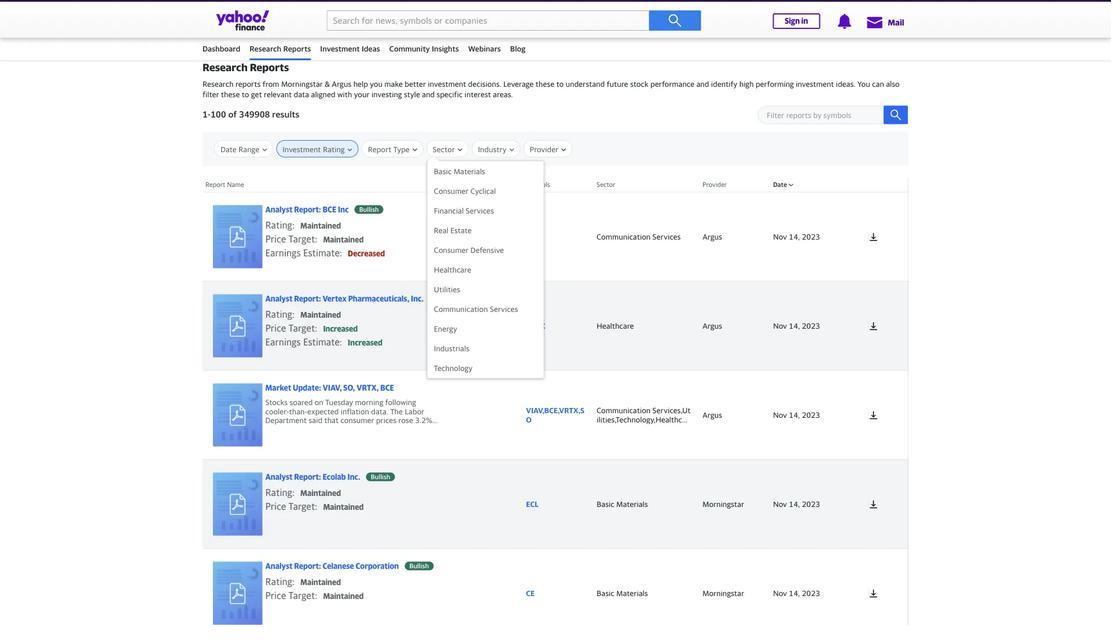 Task type: locate. For each thing, give the bounding box(es) containing it.
2 consumer from the top
[[434, 246, 469, 255]]

increased
[[323, 325, 358, 333], [348, 338, 383, 347]]

communication down sector
[[597, 232, 651, 241]]

investment
[[320, 44, 360, 53]]

investment up specific
[[428, 80, 466, 89]]

14, for rating : maintained price target: increased earnings estimate: increased
[[790, 321, 801, 330]]

report: left "vertex" on the left top
[[294, 294, 321, 303]]

to
[[557, 80, 564, 89], [242, 90, 249, 99]]

0 vertical spatial inc.
[[411, 294, 424, 303]]

research inside navigation
[[250, 44, 282, 53]]

bullish right ecolab in the left bottom of the page
[[371, 473, 391, 481]]

blog link
[[511, 39, 531, 58]]

: down the analyst report: bce inc on the top of page
[[292, 220, 295, 231]]

vrtx
[[526, 321, 546, 330]]

3 : from the top
[[292, 487, 295, 498]]

utilities
[[434, 285, 461, 294]]

0 vertical spatial reports
[[284, 44, 311, 53]]

rating for analyst report: bce inc
[[266, 220, 292, 231]]

0 horizontal spatial yahoo
[[512, 20, 534, 29]]

1 vertical spatial earnings
[[266, 337, 301, 348]]

price for analyst report: vertex pharmaceuticals, inc.
[[266, 323, 286, 334]]

: for analyst report: bce inc
[[292, 220, 295, 231]]

report: up rating : maintained price target: maintained earnings estimate: decreased
[[294, 205, 321, 214]]

1 vertical spatial healthcare
[[597, 321, 634, 330]]

range
[[239, 145, 260, 154]]

rating : maintained price target: maintained down the analyst report: ecolab inc.
[[266, 487, 364, 512]]

viav,bce,vrtx,s o
[[526, 406, 585, 424]]

nov
[[774, 232, 788, 241], [774, 321, 788, 330], [774, 411, 788, 420], [774, 500, 788, 509], [774, 589, 788, 598]]

finance down russell
[[536, 20, 563, 29]]

and left identify
[[697, 80, 710, 89]]

0 vertical spatial date
[[221, 145, 237, 154]]

rating right analyst report: celanese corporation image in the bottom of the page
[[266, 576, 292, 587]]

basic materials
[[434, 167, 486, 176], [597, 500, 648, 509], [597, 589, 648, 598]]

1 horizontal spatial these
[[536, 80, 555, 89]]

4 2023 from the top
[[803, 500, 821, 509]]

1 earnings from the top
[[266, 247, 301, 258]]

communication for rating : maintained price target: maintained earnings estimate: decreased provider element
[[597, 232, 651, 241]]

also
[[887, 80, 900, 89]]

update:
[[293, 384, 321, 393]]

target: down the analyst report: ecolab inc.
[[289, 501, 318, 512]]

report: for rating : maintained price target: maintained earnings estimate: decreased
[[294, 205, 321, 214]]

price right analyst report: bce inc image at top
[[266, 234, 286, 245]]

1 vertical spatial date
[[774, 181, 788, 189]]

report type button
[[368, 141, 417, 158]]

1 vertical spatial estimate:
[[303, 337, 342, 348]]

100
[[211, 109, 226, 119]]

analyst right analyst report: bce inc image at top
[[266, 205, 293, 214]]

2 vertical spatial research
[[203, 80, 234, 89]]

1 vertical spatial bce
[[381, 384, 394, 393]]

500
[[218, 10, 232, 19]]

increased up vrtx,
[[348, 338, 383, 347]]

earnings up market
[[266, 337, 301, 348]]

research down 'watchlists'
[[250, 44, 282, 53]]

navigation
[[0, 10, 1112, 60]]

1 rating from the top
[[266, 220, 292, 231]]

price inside rating : maintained price target: increased earnings estimate: increased
[[266, 323, 286, 334]]

to left understand
[[557, 80, 564, 89]]

1 target: from the top
[[289, 234, 318, 245]]

: inside rating : maintained price target: maintained earnings estimate: decreased
[[292, 220, 295, 231]]

: for analyst report: vertex pharmaceuticals, inc.
[[292, 309, 295, 320]]

rating right analyst report: vertex pharmaceuticals, inc. image
[[266, 309, 292, 320]]

0 vertical spatial research
[[250, 44, 282, 53]]

4 target: from the top
[[289, 590, 318, 601]]

communication inside "communication services,ut ilities,technology,healthcar e"
[[597, 406, 651, 415]]

0 vertical spatial bce
[[323, 205, 337, 214]]

investment rating
[[283, 145, 345, 154]]

report type
[[368, 145, 410, 154]]

from
[[263, 80, 279, 89]]

estimate: down "vertex" on the left top
[[303, 337, 342, 348]]

healthcare inside button
[[434, 265, 472, 274]]

financial services
[[434, 206, 494, 215]]

2 finance from the left
[[536, 20, 563, 29]]

premium yahoo finance logo image
[[582, 21, 591, 29]]

nov for rating : maintained price target: maintained
[[774, 500, 788, 509]]

1 horizontal spatial bce
[[381, 384, 394, 393]]

target: down analyst report: vertex pharmaceuticals, inc. at the left top of page
[[289, 323, 318, 334]]

1 provider element from the top
[[697, 192, 768, 281]]

services inside "button"
[[490, 305, 518, 314]]

rating down the analyst report: ecolab inc.
[[266, 487, 292, 498]]

target: inside rating : maintained price target: maintained earnings estimate: decreased
[[289, 234, 318, 245]]

research up filter
[[203, 80, 234, 89]]

0 vertical spatial increased
[[323, 325, 358, 333]]

investment inside button
[[283, 145, 321, 154]]

2 vertical spatial morningstar
[[703, 589, 745, 598]]

community insights
[[390, 44, 459, 53]]

1 consumer from the top
[[434, 186, 469, 195]]

maintained down the analyst report: bce inc on the top of page
[[301, 221, 341, 230]]

1 horizontal spatial inc.
[[411, 294, 424, 303]]

basic materials inside button
[[434, 167, 486, 176]]

0 vertical spatial earnings
[[266, 247, 301, 258]]

communication down utilities
[[434, 305, 488, 314]]

consumer cyclical button
[[428, 181, 544, 201]]

basic right "ecl" 'link'
[[597, 500, 615, 509]]

research reports down 'watchlists'
[[250, 44, 311, 53]]

communication services
[[597, 232, 681, 241], [434, 305, 518, 314]]

consumer inside consumer defensive button
[[434, 246, 469, 255]]

3 14, from the top
[[790, 411, 801, 420]]

earnings right analyst report: bce inc image at top
[[266, 247, 301, 258]]

analyst right analyst report: celanese corporation image in the bottom of the page
[[266, 562, 293, 571]]

ce link
[[526, 589, 586, 598]]

areas.
[[493, 90, 513, 99]]

basic materials for ecl
[[597, 500, 648, 509]]

price right analyst report: vertex pharmaceuticals, inc. image
[[266, 323, 286, 334]]

30
[[333, 10, 343, 19]]

rating down the analyst report: bce inc on the top of page
[[266, 220, 292, 231]]

search image
[[669, 14, 683, 28]]

0 vertical spatial basic materials
[[434, 167, 486, 176]]

3 nov 14, 2023 from the top
[[774, 411, 821, 420]]

: down analyst report: vertex pharmaceuticals, inc. at the left top of page
[[292, 309, 295, 320]]

:
[[292, 220, 295, 231], [292, 309, 295, 320], [292, 487, 295, 498], [292, 576, 295, 587]]

provider element
[[697, 192, 768, 281], [697, 281, 768, 371], [697, 371, 768, 460], [697, 460, 768, 549], [697, 549, 768, 625]]

2 horizontal spatial finance
[[685, 20, 712, 29]]

aligned
[[311, 90, 336, 99]]

target:
[[289, 234, 318, 245], [289, 323, 318, 334], [289, 501, 318, 512], [289, 590, 318, 601]]

3 finance from the left
[[685, 20, 712, 29]]

analyst report: vertex pharmaceuticals, inc.
[[266, 294, 424, 303]]

bce left inc
[[323, 205, 337, 214]]

: inside rating : maintained price target: increased earnings estimate: increased
[[292, 309, 295, 320]]

price for analyst report: ecolab inc.
[[266, 501, 286, 512]]

analyst report: bce inc image
[[213, 205, 263, 268]]

1-100 of 349908 results
[[203, 109, 300, 119]]

5 nov from the top
[[774, 589, 788, 598]]

0 vertical spatial rating : maintained price target: maintained
[[266, 487, 364, 512]]

provider element for rating : maintained price target: increased earnings estimate: increased
[[697, 281, 768, 371]]

0 horizontal spatial healthcare
[[434, 265, 472, 274]]

2 rating from the top
[[266, 309, 292, 320]]

1 : from the top
[[292, 220, 295, 231]]

rating : maintained price target: maintained down analyst report: celanese corporation
[[266, 576, 364, 601]]

basic down sector
[[434, 167, 452, 176]]

2 : from the top
[[292, 309, 295, 320]]

2023 for rating : maintained price target: maintained
[[803, 500, 821, 509]]

1 price from the top
[[266, 234, 286, 245]]

maintained inside rating : maintained price target: increased earnings estimate: increased
[[301, 311, 341, 320]]

0 vertical spatial consumer
[[434, 186, 469, 195]]

rating inside rating : maintained price target: increased earnings estimate: increased
[[266, 309, 292, 320]]

0 vertical spatial basic
[[434, 167, 452, 176]]

financial
[[434, 206, 464, 215]]

1 vertical spatial materials
[[617, 500, 648, 509]]

performance
[[651, 80, 695, 89]]

0 vertical spatial services
[[466, 206, 494, 215]]

yahoo finance invest
[[661, 20, 736, 29]]

screeners link
[[608, 13, 644, 35]]

yahoo for yahoo finance plus
[[512, 20, 534, 29]]

0 vertical spatial communication services
[[597, 232, 681, 241]]

4 nov 14, 2023 from the top
[[774, 500, 821, 509]]

2 rating : maintained price target: maintained from the top
[[266, 576, 364, 601]]

reports down 'watchlists'
[[284, 44, 311, 53]]

analyst right analyst report: ecolab inc. image
[[266, 473, 293, 482]]

maintained down celanese
[[323, 592, 364, 601]]

understand
[[566, 80, 605, 89]]

reports up from
[[250, 61, 289, 74]]

earnings inside rating : maintained price target: increased earnings estimate: increased
[[266, 337, 301, 348]]

1 nov 14, 2023 from the top
[[774, 232, 821, 241]]

yahoo inside yahoo finance invest link
[[661, 20, 683, 29]]

report:
[[294, 205, 321, 214], [294, 294, 321, 303], [294, 473, 321, 482], [294, 562, 321, 571]]

0 horizontal spatial these
[[221, 90, 240, 99]]

finance home link
[[203, 13, 253, 35]]

research reports link
[[250, 39, 311, 58]]

0 vertical spatial and
[[697, 80, 710, 89]]

market update: viav, so, vrtx, bce button
[[206, 377, 466, 454]]

maintained down "vertex" on the left top
[[301, 311, 341, 320]]

videos
[[470, 20, 494, 29]]

3 nov from the top
[[774, 411, 788, 420]]

0 vertical spatial morningstar
[[281, 80, 323, 89]]

2 vertical spatial materials
[[617, 589, 648, 598]]

bullish right inc
[[359, 206, 379, 213]]

nov 14, 2023 for rating : maintained price target: maintained earnings estimate: decreased
[[774, 232, 821, 241]]

these right filter
[[221, 90, 240, 99]]

1 horizontal spatial investment
[[428, 80, 466, 89]]

1 vertical spatial rating : maintained price target: maintained
[[266, 576, 364, 601]]

bullish
[[359, 206, 379, 213], [435, 295, 454, 303], [371, 473, 391, 481], [410, 563, 429, 570]]

0 horizontal spatial finance
[[203, 20, 230, 29]]

2 price from the top
[[266, 323, 286, 334]]

analyst right analyst report: vertex pharmaceuticals, inc. image
[[266, 294, 293, 303]]

0 horizontal spatial investment
[[283, 145, 321, 154]]

4 provider element from the top
[[697, 460, 768, 549]]

services inside button
[[466, 206, 494, 215]]

investment ideas
[[320, 44, 380, 53]]

basic for ecl
[[597, 500, 615, 509]]

2 nov 14, 2023 from the top
[[774, 321, 821, 330]]

price right analyst report: ecolab inc. image
[[266, 501, 286, 512]]

o
[[526, 415, 532, 424]]

to down reports
[[242, 90, 249, 99]]

rating : maintained price target: maintained earnings estimate: decreased
[[266, 220, 385, 258]]

communication up ilities,technology,healthcar
[[597, 406, 651, 415]]

try the new yahoo finance image
[[773, 16, 905, 32]]

yahoo
[[512, 20, 534, 29], [661, 20, 683, 29]]

market update: viav, so, vrtx, bce
[[266, 384, 394, 393]]

report: left ecolab in the left bottom of the page
[[294, 473, 321, 482]]

consumer up financial
[[434, 186, 469, 195]]

maintained
[[301, 221, 341, 230], [323, 235, 364, 244], [301, 311, 341, 320], [301, 489, 341, 498], [323, 503, 364, 512], [301, 578, 341, 587], [323, 592, 364, 601]]

1 horizontal spatial to
[[557, 80, 564, 89]]

0 horizontal spatial bce
[[323, 205, 337, 214]]

yahoo for yahoo finance invest
[[661, 20, 683, 29]]

0 vertical spatial estimate:
[[303, 247, 342, 258]]

4 report: from the top
[[294, 562, 321, 571]]

2 14, from the top
[[790, 321, 801, 330]]

1 horizontal spatial finance
[[536, 20, 563, 29]]

1 14, from the top
[[790, 232, 801, 241]]

communication
[[597, 232, 651, 241], [434, 305, 488, 314], [597, 406, 651, 415]]

investment left rating
[[283, 145, 321, 154]]

price right analyst report: celanese corporation image in the bottom of the page
[[266, 590, 286, 601]]

bullish for rating : maintained price target: maintained earnings estimate: decreased
[[359, 206, 379, 213]]

research reports inside navigation
[[250, 44, 311, 53]]

basic materials button
[[428, 162, 544, 181]]

1 estimate: from the top
[[303, 247, 342, 258]]

5 nov 14, 2023 from the top
[[774, 589, 821, 598]]

symbols element
[[521, 192, 591, 281]]

research inside research reports from morningstar & argus help you make better investment decisions. leverage these to understand future stock performance and identify high performing investment ideas. you can also filter these to get relevant data aligned with your investing style and specific interest areas.
[[203, 80, 234, 89]]

research down dashboard link
[[203, 61, 248, 74]]

1 vertical spatial consumer
[[434, 246, 469, 255]]

price inside rating : maintained price target: maintained earnings estimate: decreased
[[266, 234, 286, 245]]

349908
[[239, 109, 270, 119]]

4 nov from the top
[[774, 500, 788, 509]]

inc. right ecolab in the left bottom of the page
[[348, 473, 361, 482]]

estimate: inside rating : maintained price target: increased earnings estimate: increased
[[303, 337, 342, 348]]

date inside button
[[221, 145, 237, 154]]

0 horizontal spatial and
[[422, 90, 435, 99]]

2 2023 from the top
[[803, 321, 821, 330]]

1 horizontal spatial healthcare
[[597, 321, 634, 330]]

e
[[597, 424, 601, 433]]

mail link
[[867, 12, 905, 32]]

consumer down "real estate"
[[434, 246, 469, 255]]

1 2023 from the top
[[803, 232, 821, 241]]

2 earnings from the top
[[266, 337, 301, 348]]

1 vertical spatial communication
[[434, 305, 488, 314]]

estimate: left decreased
[[303, 247, 342, 258]]

celanese
[[323, 562, 354, 571]]

communication inside "button"
[[434, 305, 488, 314]]

0 horizontal spatial communication services
[[434, 305, 518, 314]]

2 provider element from the top
[[697, 281, 768, 371]]

communication services,ut ilities,technology,healthcar e
[[597, 406, 691, 433]]

1 vertical spatial these
[[221, 90, 240, 99]]

yahoo up blog link
[[512, 20, 534, 29]]

: down analyst report: celanese corporation
[[292, 576, 295, 587]]

markets
[[387, 20, 416, 29]]

2 nov from the top
[[774, 321, 788, 330]]

date
[[221, 145, 237, 154], [774, 181, 788, 189]]

1 vertical spatial basic
[[597, 500, 615, 509]]

materials
[[454, 167, 486, 176], [617, 500, 648, 509], [617, 589, 648, 598]]

: down the analyst report: ecolab inc.
[[292, 487, 295, 498]]

3 report: from the top
[[294, 473, 321, 482]]

research reports up reports
[[203, 61, 289, 74]]

3 rating from the top
[[266, 487, 292, 498]]

bce right vrtx,
[[381, 384, 394, 393]]

1 yahoo from the left
[[512, 20, 534, 29]]

0 vertical spatial research reports
[[250, 44, 311, 53]]

estimate: for rating : maintained price target: maintained earnings estimate: decreased
[[303, 247, 342, 258]]

1 vertical spatial basic materials
[[597, 500, 648, 509]]

1 horizontal spatial yahoo
[[661, 20, 683, 29]]

2 estimate: from the top
[[303, 337, 342, 348]]

0 vertical spatial communication
[[597, 232, 651, 241]]

0 horizontal spatial inc.
[[348, 473, 361, 482]]

target: inside rating : maintained price target: increased earnings estimate: increased
[[289, 323, 318, 334]]

1 analyst from the top
[[266, 205, 293, 214]]

bullish for rating : maintained price target: increased earnings estimate: increased
[[435, 295, 454, 303]]

consumer inside consumer cyclical button
[[434, 186, 469, 195]]

research reports
[[250, 44, 311, 53], [203, 61, 289, 74]]

3 target: from the top
[[289, 501, 318, 512]]

basic
[[434, 167, 452, 176], [597, 500, 615, 509], [597, 589, 615, 598]]

and right style
[[422, 90, 435, 99]]

3 analyst from the top
[[266, 473, 293, 482]]

1 nov from the top
[[774, 232, 788, 241]]

1 vertical spatial services
[[653, 232, 681, 241]]

stock
[[631, 80, 649, 89]]

news link
[[434, 13, 453, 35]]

2 target: from the top
[[289, 323, 318, 334]]

estimate: inside rating : maintained price target: maintained earnings estimate: decreased
[[303, 247, 342, 258]]

inc. right the pharmaceuticals,
[[411, 294, 424, 303]]

healthcare
[[434, 265, 472, 274], [597, 321, 634, 330]]

search image
[[891, 109, 902, 121]]

4 14, from the top
[[790, 500, 801, 509]]

finance home
[[203, 20, 253, 29]]

basic right "ce" link
[[597, 589, 615, 598]]

0 vertical spatial materials
[[454, 167, 486, 176]]

1 vertical spatial communication services
[[434, 305, 518, 314]]

earnings for rating : maintained price target: maintained earnings estimate: decreased
[[266, 247, 301, 258]]

1 horizontal spatial date
[[774, 181, 788, 189]]

3 price from the top
[[266, 501, 286, 512]]

rating inside rating : maintained price target: maintained earnings estimate: decreased
[[266, 220, 292, 231]]

date range button
[[221, 141, 267, 158]]

corporation
[[356, 562, 399, 571]]

estate
[[451, 226, 472, 235]]

1 vertical spatial to
[[242, 90, 249, 99]]

target: down analyst report: celanese corporation
[[289, 590, 318, 601]]

communication for 3rd provider element from the bottom
[[597, 406, 651, 415]]

2 report: from the top
[[294, 294, 321, 303]]

target: down the analyst report: bce inc on the top of page
[[289, 234, 318, 245]]

sector button
[[433, 141, 463, 158]]

earnings inside rating : maintained price target: maintained earnings estimate: decreased
[[266, 247, 301, 258]]

report: left celanese
[[294, 562, 321, 571]]

ilities,technology,healthcar
[[597, 415, 690, 424]]

14, for rating : maintained price target: maintained
[[790, 500, 801, 509]]

finance down oil
[[685, 20, 712, 29]]

1-
[[203, 109, 211, 119]]

rating for analyst report: ecolab inc.
[[266, 487, 292, 498]]

2 yahoo from the left
[[661, 20, 683, 29]]

materials for ecl
[[617, 500, 648, 509]]

investment left ideas.
[[796, 80, 835, 89]]

0 vertical spatial healthcare
[[434, 265, 472, 274]]

materials inside basic materials button
[[454, 167, 486, 176]]

2 analyst from the top
[[266, 294, 293, 303]]

community insights link
[[390, 39, 459, 58]]

2 vertical spatial basic materials
[[597, 589, 648, 598]]

yahoo inside yahoo finance plus link
[[512, 20, 534, 29]]

provider element for rating : maintained price target: maintained
[[697, 460, 768, 549]]

you
[[370, 80, 383, 89]]

morningstar for analyst report: celanese corporation
[[703, 589, 745, 598]]

report: for rating : maintained price target: increased earnings estimate: increased
[[294, 294, 321, 303]]

ideas.
[[837, 80, 856, 89]]

1 report: from the top
[[294, 205, 321, 214]]

0 horizontal spatial date
[[221, 145, 237, 154]]

performing
[[756, 80, 795, 89]]

sign
[[785, 17, 800, 25]]

help
[[354, 80, 368, 89]]

3 2023 from the top
[[803, 411, 821, 420]]

1 horizontal spatial communication services
[[597, 232, 681, 241]]

bullish down utilities
[[435, 295, 454, 303]]

5 2023 from the top
[[803, 589, 821, 598]]

2 vertical spatial communication
[[597, 406, 651, 415]]

results
[[272, 109, 300, 119]]

1 vertical spatial inc.
[[348, 473, 361, 482]]

these right "leverage"
[[536, 80, 555, 89]]

finance down "s&p 500" link
[[203, 20, 230, 29]]

increased down analyst report: vertex pharmaceuticals, inc. at the left top of page
[[323, 325, 358, 333]]

rating
[[266, 220, 292, 231], [266, 309, 292, 320], [266, 487, 292, 498], [266, 576, 292, 587]]

4 : from the top
[[292, 576, 295, 587]]

yahoo down crude oil link
[[661, 20, 683, 29]]

analyst report: vertex pharmaceuticals, inc. image
[[213, 294, 263, 358]]

2 vertical spatial basic
[[597, 589, 615, 598]]

2 vertical spatial services
[[490, 305, 518, 314]]

1 vertical spatial morningstar
[[703, 500, 745, 509]]



Task type: describe. For each thing, give the bounding box(es) containing it.
: for analyst report: ecolab inc.
[[292, 487, 295, 498]]

analyst for rating : maintained price target: maintained
[[266, 473, 293, 482]]

home
[[232, 20, 253, 29]]

real estate
[[434, 226, 472, 235]]

target: for ecolab
[[289, 501, 318, 512]]

5 14, from the top
[[790, 589, 801, 598]]

news
[[434, 20, 453, 29]]

0 vertical spatial to
[[557, 80, 564, 89]]

2 horizontal spatial investment
[[796, 80, 835, 89]]

industry
[[478, 145, 507, 154]]

argus for healthcare
[[703, 321, 723, 330]]

report name
[[206, 181, 244, 189]]

consumer cyclical
[[434, 186, 496, 195]]

plus
[[565, 20, 579, 29]]

basic inside button
[[434, 167, 452, 176]]

morningstar for analyst report: ecolab inc.
[[703, 500, 745, 509]]

14, for rating : maintained price target: maintained earnings estimate: decreased
[[790, 232, 801, 241]]

analyst report: celanese corporation image
[[213, 562, 263, 625]]

bullish for rating : maintained price target: maintained
[[371, 473, 391, 481]]

&
[[325, 80, 330, 89]]

decreased
[[348, 249, 385, 258]]

Filter reports by symbols text field
[[758, 106, 903, 124]]

bce inside button
[[381, 384, 394, 393]]

1 finance from the left
[[203, 20, 230, 29]]

my portfolio link
[[325, 13, 369, 35]]

market update: viav, so, vrtx, bce image
[[213, 384, 263, 447]]

russell 2000
[[544, 10, 588, 19]]

1 vertical spatial and
[[422, 90, 435, 99]]

dow 30
[[316, 10, 343, 19]]

research reports from morningstar & argus help you make better investment decisions. leverage these to understand future stock performance and identify high performing investment ideas. you can also filter these to get relevant data aligned with your investing style and specific interest areas.
[[203, 80, 900, 99]]

of
[[228, 109, 237, 119]]

provider button
[[530, 141, 566, 158]]

maintained down analyst report: celanese corporation
[[301, 578, 341, 587]]

materials for ce
[[617, 589, 648, 598]]

future
[[607, 80, 629, 89]]

defensive
[[471, 246, 504, 255]]

provider element for rating : maintained price target: maintained earnings estimate: decreased
[[697, 192, 768, 281]]

target: for bce
[[289, 234, 318, 245]]

communication services inside communication services "button"
[[434, 305, 518, 314]]

analyst report: ecolab inc. image
[[213, 473, 263, 536]]

services for communication services "button"
[[490, 305, 518, 314]]

analyst for rating : maintained price target: maintained earnings estimate: decreased
[[266, 205, 293, 214]]

finance for yahoo finance invest
[[685, 20, 712, 29]]

finance for yahoo finance plus
[[536, 20, 563, 29]]

basic for ce
[[597, 589, 615, 598]]

analyst report: bce inc
[[266, 205, 349, 214]]

target: for vertex
[[289, 323, 318, 334]]

nov for rating : maintained price target: maintained earnings estimate: decreased
[[774, 232, 788, 241]]

style
[[404, 90, 420, 99]]

5 provider element from the top
[[697, 549, 768, 625]]

date for date range
[[221, 145, 237, 154]]

date for date
[[774, 181, 788, 189]]

rating for analyst report: vertex pharmaceuticals, inc.
[[266, 309, 292, 320]]

crude
[[657, 10, 678, 19]]

previous image
[[880, 16, 898, 34]]

ce
[[526, 589, 535, 598]]

webinars
[[469, 44, 501, 53]]

energy
[[434, 324, 458, 333]]

1 rating : maintained price target: maintained from the top
[[266, 487, 364, 512]]

nov 14, 2023 for rating : maintained price target: increased earnings estimate: increased
[[774, 321, 821, 330]]

nov 14, 2023 for rating : maintained price target: maintained
[[774, 500, 821, 509]]

price for analyst report: bce inc
[[266, 234, 286, 245]]

maintained down ecolab in the left bottom of the page
[[323, 503, 364, 512]]

Search for news, symbols or companies text field
[[327, 10, 650, 31]]

sector
[[597, 181, 616, 189]]

videos link
[[470, 13, 494, 35]]

ideas
[[362, 44, 380, 53]]

viav,bce,vrtx,s o link
[[526, 406, 586, 424]]

1 horizontal spatial and
[[697, 80, 710, 89]]

interest
[[465, 90, 491, 99]]

argus inside research reports from morningstar & argus help you make better investment decisions. leverage these to understand future stock performance and identify high performing investment ideas. you can also filter these to get relevant data aligned with your investing style and specific interest areas.
[[332, 80, 352, 89]]

argus for communication services
[[703, 232, 723, 241]]

crude oil link
[[657, 10, 689, 19]]

better
[[405, 80, 426, 89]]

viav,
[[323, 384, 342, 393]]

markets link
[[387, 13, 416, 35]]

services for financial services button
[[466, 206, 494, 215]]

date range
[[221, 145, 260, 154]]

reports
[[236, 80, 261, 89]]

industrials button
[[428, 339, 544, 359]]

yahoo finance invest link
[[661, 13, 736, 35]]

1 vertical spatial increased
[[348, 338, 383, 347]]

ecolab
[[323, 473, 346, 482]]

investing
[[372, 90, 402, 99]]

4 analyst from the top
[[266, 562, 293, 571]]

yahoo finance plus
[[512, 20, 579, 29]]

3 provider element from the top
[[697, 371, 768, 460]]

russell
[[544, 10, 568, 19]]

nov for rating : maintained price target: increased earnings estimate: increased
[[774, 321, 788, 330]]

consumer defensive
[[434, 246, 504, 255]]

1 vertical spatial research
[[203, 61, 248, 74]]

4 rating from the top
[[266, 576, 292, 587]]

crude oil
[[657, 10, 689, 19]]

basic materials for ce
[[597, 589, 648, 598]]

argus for communication services,ut ilities,technology,healthcar e
[[703, 411, 723, 420]]

maintained up decreased
[[323, 235, 364, 244]]

1 vertical spatial reports
[[250, 61, 289, 74]]

notifications image
[[838, 14, 853, 29]]

2023 for rating : maintained price target: maintained earnings estimate: decreased
[[803, 232, 821, 241]]

real
[[434, 226, 449, 235]]

next image
[[894, 16, 912, 34]]

0 horizontal spatial to
[[242, 90, 249, 99]]

sector
[[433, 145, 455, 154]]

blog
[[511, 44, 526, 53]]

maintained down the analyst report: ecolab inc.
[[301, 489, 341, 498]]

yahoo finance plus link
[[512, 13, 591, 37]]

can
[[873, 80, 885, 89]]

type
[[394, 145, 410, 154]]

energy button
[[428, 319, 544, 339]]

bullish right corporation
[[410, 563, 429, 570]]

report: for rating : maintained price target: maintained
[[294, 473, 321, 482]]

vertex
[[323, 294, 347, 303]]

oil
[[680, 10, 689, 19]]

2023 for rating : maintained price target: increased earnings estimate: increased
[[803, 321, 821, 330]]

technology
[[434, 364, 473, 373]]

analyst for rating : maintained price target: increased earnings estimate: increased
[[266, 294, 293, 303]]

report
[[368, 145, 392, 154]]

ecl link
[[526, 500, 586, 509]]

utilities button
[[428, 280, 544, 299]]

viav,bce,vrtx,s
[[526, 406, 585, 415]]

with
[[338, 90, 352, 99]]

portfolio
[[337, 20, 369, 29]]

your
[[354, 90, 370, 99]]

vrtx,
[[357, 384, 379, 393]]

healthcare button
[[428, 260, 544, 280]]

reports inside navigation
[[284, 44, 311, 53]]

sign in
[[785, 17, 809, 25]]

technology button
[[428, 359, 544, 378]]

financial services button
[[428, 201, 544, 221]]

consumer for consumer defensive
[[434, 246, 469, 255]]

4 price from the top
[[266, 590, 286, 601]]

s&p
[[203, 10, 217, 19]]

provider
[[703, 181, 727, 189]]

navigation containing finance home
[[0, 10, 1112, 60]]

symbols
[[526, 181, 551, 189]]

name
[[227, 181, 244, 189]]

consumer for consumer cyclical
[[434, 186, 469, 195]]

investment ideas link
[[320, 39, 380, 58]]

make
[[385, 80, 403, 89]]

specific
[[437, 90, 463, 99]]

pharmaceuticals,
[[348, 294, 410, 303]]

s&p 500 link
[[203, 10, 232, 19]]

estimate: for rating : maintained price target: increased earnings estimate: increased
[[303, 337, 342, 348]]

earnings for rating : maintained price target: increased earnings estimate: increased
[[266, 337, 301, 348]]

morningstar inside research reports from morningstar & argus help you make better investment decisions. leverage these to understand future stock performance and identify high performing investment ideas. you can also filter these to get relevant data aligned with your investing style and specific interest areas.
[[281, 80, 323, 89]]

filter
[[203, 90, 219, 99]]

inc
[[338, 205, 349, 214]]

0 vertical spatial these
[[536, 80, 555, 89]]

nasdaq
[[430, 10, 456, 19]]

1 vertical spatial research reports
[[203, 61, 289, 74]]

ecl
[[526, 500, 539, 509]]



Task type: vqa. For each thing, say whether or not it's contained in the screenshot.
bottom 'bullish'
no



